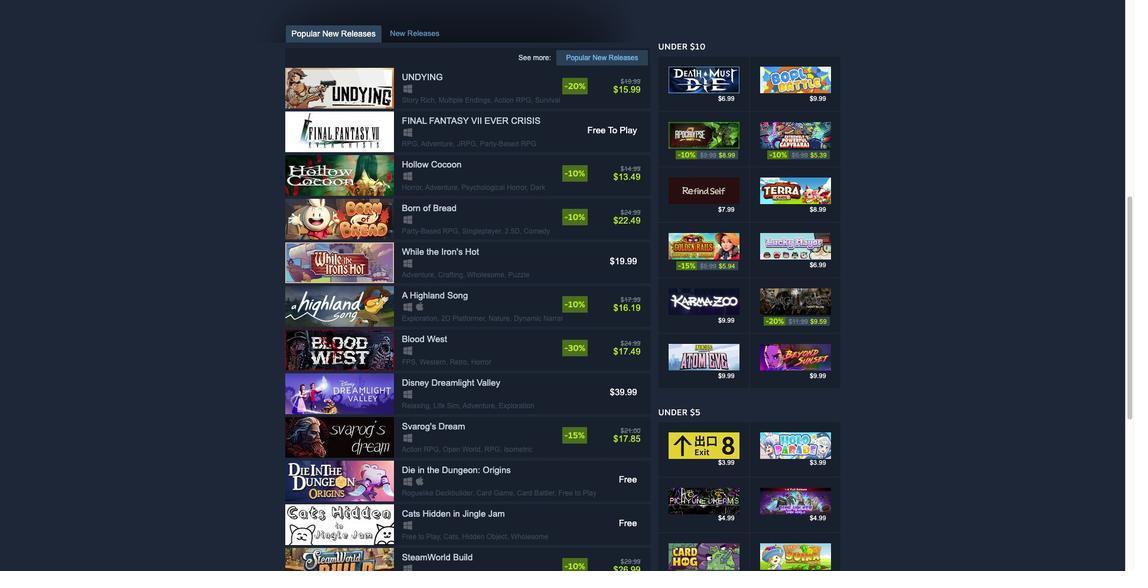 Task type: vqa. For each thing, say whether or not it's contained in the screenshot.
$22.49 $24.99
yes



Task type: describe. For each thing, give the bounding box(es) containing it.
1 horizontal spatial in
[[453, 509, 460, 519]]

-30%
[[564, 343, 585, 353]]

$24.99 $17.49
[[614, 340, 641, 357]]

, left western
[[416, 359, 418, 367]]

20% for -20% $11.99 $9.59
[[769, 317, 784, 326]]

isometric
[[504, 446, 533, 454]]

, right open
[[481, 446, 483, 454]]

0 horizontal spatial releases
[[341, 29, 376, 38]]

hollow cocoon
[[402, 159, 462, 170]]

$5.94
[[719, 263, 735, 270]]

-10% $5.99 $5.39
[[769, 151, 827, 159]]

rpg right "world" on the bottom of page
[[485, 446, 500, 454]]

horror , adventure , psychological horror , dark
[[402, 184, 545, 192]]

1 horizontal spatial cats
[[444, 533, 458, 542]]

1 vertical spatial popular new releases
[[566, 54, 638, 62]]

hollow cocoon image
[[285, 155, 394, 196]]

, left the "crafting"
[[434, 271, 436, 279]]

, right life
[[459, 402, 461, 411]]

$24.99 for $22.49
[[621, 209, 641, 216]]

$10
[[690, 41, 706, 51]]

comedy
[[524, 227, 550, 236]]

disney dreamlight valley
[[402, 378, 500, 388]]

1 $4.99 from the left
[[718, 515, 735, 522]]

game
[[494, 490, 513, 498]]

0 vertical spatial based
[[499, 140, 519, 148]]

jingle
[[463, 509, 486, 519]]

dark
[[530, 184, 545, 192]]

platformer
[[452, 315, 485, 323]]

15% for -15% $6.99 $5.94
[[681, 262, 696, 271]]

$9.59
[[810, 318, 827, 325]]

2d
[[441, 315, 450, 323]]

free up $29.99
[[619, 519, 637, 529]]

retro
[[450, 359, 467, 367]]

$22.49
[[614, 216, 641, 226]]

-10% for $13.49
[[564, 168, 585, 178]]

-10% $9.99 $8.99
[[678, 151, 735, 159]]

, left dynamic
[[510, 315, 512, 323]]

under for under $10
[[658, 41, 688, 51]]

-15%
[[564, 431, 585, 441]]

, down valley
[[495, 402, 497, 411]]

exploration , 2d platformer , nature , dynamic narration
[[402, 315, 573, 323]]

, left jrpg
[[453, 140, 455, 148]]

under $5
[[658, 408, 701, 418]]

$8.99 inside -10% $9.99 $8.99
[[719, 152, 735, 159]]

highland
[[410, 291, 445, 301]]

jam
[[488, 509, 505, 519]]

deckbuilder
[[435, 490, 473, 498]]

1 card from the left
[[476, 490, 492, 498]]

under $10
[[658, 41, 706, 51]]

$13.49
[[614, 172, 641, 182]]

$17.49
[[614, 347, 641, 357]]

undying image
[[285, 68, 394, 109]]

adventure down valley
[[463, 402, 495, 411]]

build
[[453, 553, 473, 563]]

born of bread
[[402, 203, 457, 213]]

more:
[[533, 54, 551, 62]]

1 vertical spatial $8.99
[[810, 206, 826, 213]]

0 horizontal spatial $6.99 link
[[658, 57, 749, 111]]

0 vertical spatial in
[[418, 465, 425, 476]]

$5.39
[[810, 152, 827, 159]]

30%
[[568, 343, 585, 353]]

2.5d
[[505, 227, 520, 236]]

free to play , cats , hidden object , wholesome
[[402, 533, 548, 542]]

free to play
[[588, 125, 637, 135]]

, left nature
[[485, 315, 487, 323]]

$19.99 for $19.99
[[610, 256, 637, 266]]

endings
[[465, 96, 491, 105]]

roguelike
[[402, 490, 434, 498]]

svarog's
[[402, 422, 436, 432]]

0 vertical spatial to
[[575, 490, 581, 498]]

, left dark
[[527, 184, 528, 192]]

$21.00 $17.85
[[614, 428, 641, 444]]

-20% $11.99 $9.59
[[766, 317, 827, 326]]

multiple
[[439, 96, 463, 105]]

roguelike deckbuilder , card game , card battler , free to play
[[402, 490, 597, 498]]

$24.99 $22.49
[[614, 209, 641, 226]]

15% for -15%
[[568, 431, 585, 441]]

$5.99
[[792, 152, 808, 159]]

-20%
[[564, 81, 586, 91]]

adventure up hollow cocoon
[[421, 140, 453, 148]]

bread
[[433, 203, 457, 213]]

10% left $5.99
[[773, 151, 787, 159]]

10% for $13.49
[[568, 168, 585, 178]]

, left retro
[[446, 359, 448, 367]]

jrpg
[[457, 140, 476, 148]]

2 $3.99 from the left
[[810, 460, 826, 467]]

10% up $7.99 link
[[681, 151, 696, 159]]

of
[[423, 203, 431, 213]]

valley
[[477, 378, 500, 388]]

new releases
[[390, 29, 440, 38]]

fantasy
[[429, 116, 469, 126]]

blood west
[[402, 334, 447, 344]]

$16.19
[[614, 303, 641, 313]]

steamworld build
[[402, 553, 473, 563]]

$19.99 $15.99
[[614, 78, 641, 95]]

$8.99 link
[[750, 168, 840, 222]]

a highland song image
[[285, 287, 394, 327]]

$39.99
[[610, 388, 637, 398]]

1 horizontal spatial horror
[[471, 359, 491, 367]]

-15% $6.99 $5.94
[[678, 262, 735, 271]]

steamworld build image
[[285, 549, 394, 572]]

iron's
[[441, 247, 463, 257]]

0 horizontal spatial new
[[322, 29, 339, 38]]

world
[[462, 446, 481, 454]]

rpg up crisis
[[516, 96, 531, 105]]

$17.99
[[621, 297, 641, 304]]

, down vii
[[476, 140, 478, 148]]

steamworld
[[402, 553, 451, 563]]

life
[[434, 402, 445, 411]]

narration
[[543, 315, 573, 323]]

$9.99 inside -10% $9.99 $8.99
[[700, 152, 717, 159]]

1 vertical spatial action
[[402, 446, 422, 454]]

$14.99
[[621, 165, 641, 172]]

play for free to play
[[620, 125, 637, 135]]

cats hidden in jingle jam
[[402, 509, 505, 519]]

, up the hollow
[[417, 140, 419, 148]]

releases inside popular new releases link
[[609, 54, 638, 62]]

psychological
[[461, 184, 505, 192]]

rich
[[420, 96, 435, 105]]

born
[[402, 203, 421, 213]]

dream
[[439, 422, 465, 432]]

while
[[402, 247, 424, 257]]

$7.99 link
[[658, 168, 749, 222]]

singleplayer
[[462, 227, 501, 236]]

, left survival
[[531, 96, 533, 105]]

$15.99
[[614, 84, 641, 95]]

adventure up highland
[[402, 271, 434, 279]]

1 vertical spatial the
[[427, 465, 439, 476]]

disney
[[402, 378, 429, 388]]

$7.99
[[718, 206, 735, 213]]

, left isometric
[[500, 446, 502, 454]]

1 horizontal spatial releases
[[408, 29, 440, 38]]

2 horizontal spatial horror
[[507, 184, 527, 192]]

1 horizontal spatial action
[[494, 96, 514, 105]]

0 horizontal spatial horror
[[402, 184, 422, 192]]

1 horizontal spatial new
[[390, 29, 405, 38]]

popular new releases link
[[557, 50, 648, 66]]

10% for $22.49
[[568, 212, 585, 222]]

action rpg , open world , rpg , isometric
[[402, 446, 533, 454]]

rpg up the hollow
[[402, 140, 417, 148]]

sim
[[447, 402, 459, 411]]

rpg up "iron's"
[[443, 227, 458, 236]]

, up steamworld build
[[440, 533, 442, 542]]

song
[[447, 291, 468, 301]]

, up jingle
[[473, 490, 474, 498]]

while the iron's hot image
[[285, 243, 394, 284]]

ever
[[485, 116, 509, 126]]



Task type: locate. For each thing, give the bounding box(es) containing it.
final fantasy vii ever crisis image
[[285, 112, 394, 152]]

20% down popular new releases link
[[568, 81, 586, 91]]

, left multiple
[[435, 96, 437, 105]]

horror up valley
[[471, 359, 491, 367]]

card
[[476, 490, 492, 498], [517, 490, 532, 498]]

0 horizontal spatial wholesome
[[467, 271, 504, 279]]

$24.99 down "$13.49"
[[621, 209, 641, 216]]

while the iron's hot
[[402, 247, 479, 257]]

new up undying
[[390, 29, 405, 38]]

-10% for $22.49
[[564, 212, 585, 222]]

2 horizontal spatial releases
[[609, 54, 638, 62]]

popular new releases up the "undying" image
[[292, 29, 376, 38]]

$8.99
[[719, 152, 735, 159], [810, 206, 826, 213]]

, up of
[[422, 184, 424, 192]]

$8.99 up $7.99 link
[[719, 152, 735, 159]]

adventure
[[421, 140, 453, 148], [425, 184, 458, 192], [402, 271, 434, 279], [463, 402, 495, 411]]

$6.99 inside -15% $6.99 $5.94
[[700, 263, 717, 270]]

0 horizontal spatial card
[[476, 490, 492, 498]]

0 horizontal spatial exploration
[[402, 315, 437, 323]]

releases up the $19.99 $15.99
[[609, 54, 638, 62]]

in left jingle
[[453, 509, 460, 519]]

under left $5
[[658, 408, 688, 418]]

wholesome right object
[[511, 533, 548, 542]]

1 horizontal spatial hidden
[[462, 533, 485, 542]]

1 vertical spatial under
[[658, 408, 688, 418]]

1 horizontal spatial $4.99
[[810, 515, 826, 522]]

$5
[[690, 408, 701, 418]]

0 vertical spatial hidden
[[423, 509, 451, 519]]

to
[[608, 125, 617, 135]]

$24.99 for $17.49
[[621, 340, 641, 347]]

, up the dreamlight
[[467, 359, 469, 367]]

relaxing
[[402, 402, 430, 411]]

$17.85
[[614, 434, 641, 444]]

1 vertical spatial to
[[419, 533, 424, 542]]

$4.99
[[718, 515, 735, 522], [810, 515, 826, 522]]

1 horizontal spatial exploration
[[499, 402, 534, 411]]

horror up born
[[402, 184, 422, 192]]

1 horizontal spatial popular new releases
[[566, 54, 638, 62]]

0 horizontal spatial $6.99
[[700, 263, 717, 270]]

in right die
[[418, 465, 425, 476]]

horror left dark
[[507, 184, 527, 192]]

, right game
[[554, 490, 556, 498]]

, up "iron's"
[[458, 227, 460, 236]]

0 horizontal spatial $4.99
[[718, 515, 735, 522]]

nature
[[489, 315, 510, 323]]

3 -10% from the top
[[564, 299, 585, 310]]

1 vertical spatial based
[[421, 227, 441, 236]]

0 horizontal spatial in
[[418, 465, 425, 476]]

2 vertical spatial play
[[426, 533, 440, 542]]

2 horizontal spatial $6.99
[[810, 262, 826, 269]]

party- up while
[[402, 227, 421, 236]]

1 horizontal spatial wholesome
[[511, 533, 548, 542]]

1 vertical spatial -10%
[[564, 212, 585, 222]]

1 horizontal spatial $8.99
[[810, 206, 826, 213]]

play right battler
[[583, 490, 597, 498]]

$6.99 for the rightmost $6.99 link
[[810, 262, 826, 269]]

free
[[588, 125, 606, 135], [619, 475, 637, 485], [558, 490, 573, 498], [619, 519, 637, 529], [402, 533, 417, 542]]

-10% left $14.99 $13.49
[[564, 168, 585, 178]]

free up steamworld
[[402, 533, 417, 542]]

svarog's dream
[[402, 422, 465, 432]]

2 vertical spatial -10%
[[564, 299, 585, 310]]

vii
[[471, 116, 482, 126]]

exploration down valley
[[499, 402, 534, 411]]

0 vertical spatial popular
[[292, 29, 320, 38]]

1 vertical spatial party-
[[402, 227, 421, 236]]

under
[[658, 41, 688, 51], [658, 408, 688, 418]]

10% left $14.99 $13.49
[[568, 168, 585, 178]]

based
[[499, 140, 519, 148], [421, 227, 441, 236]]

rpg , adventure , jrpg , party-based rpg
[[402, 140, 536, 148]]

$24.99 inside "$24.99 $17.49"
[[621, 340, 641, 347]]

under left $10
[[658, 41, 688, 51]]

action up die
[[402, 446, 422, 454]]

2 $4.99 from the left
[[810, 515, 826, 522]]

free right battler
[[558, 490, 573, 498]]

die in the dungeon: origins
[[402, 465, 511, 476]]

$11.99
[[789, 318, 808, 325]]

popular new releases
[[292, 29, 376, 38], [566, 54, 638, 62]]

party- right jrpg
[[480, 140, 499, 148]]

$9.99 link
[[750, 57, 840, 111], [658, 279, 749, 333], [658, 334, 749, 389], [750, 334, 840, 389]]

card left battler
[[517, 490, 532, 498]]

action up ever
[[494, 96, 514, 105]]

, left puzzle
[[504, 271, 506, 279]]

, left open
[[439, 446, 441, 454]]

card left game
[[476, 490, 492, 498]]

popular new releases up the $19.99 $15.99
[[566, 54, 638, 62]]

, up ever
[[491, 96, 493, 105]]

1 vertical spatial exploration
[[499, 402, 534, 411]]

survival
[[535, 96, 560, 105]]

final
[[402, 116, 427, 126]]

to right battler
[[575, 490, 581, 498]]

10%
[[681, 151, 696, 159], [773, 151, 787, 159], [568, 168, 585, 178], [568, 212, 585, 222], [568, 299, 585, 310]]

open
[[443, 446, 460, 454]]

a highland song
[[402, 291, 468, 301]]

0 horizontal spatial $3.99
[[718, 460, 735, 467]]

20% for -20%
[[568, 81, 586, 91]]

die in the dungeon: origins image
[[285, 461, 394, 502]]

$21.00
[[621, 428, 641, 435]]

1 vertical spatial in
[[453, 509, 460, 519]]

$17.99 $16.19
[[614, 297, 641, 313]]

10% up narration
[[568, 299, 585, 310]]

, up the build
[[458, 533, 460, 542]]

$6.99 for $6.99 link to the left
[[718, 95, 735, 102]]

$6.99 link down $10
[[658, 57, 749, 111]]

new
[[322, 29, 339, 38], [390, 29, 405, 38], [593, 54, 607, 62]]

1 horizontal spatial popular
[[566, 54, 591, 62]]

free left to
[[588, 125, 606, 135]]

, left life
[[430, 402, 432, 411]]

hidden up the build
[[462, 533, 485, 542]]

1 vertical spatial cats
[[444, 533, 458, 542]]

party-based rpg , singleplayer , 2.5d , comedy
[[402, 227, 550, 236]]

releases up undying
[[408, 29, 440, 38]]

$3.99
[[718, 460, 735, 467], [810, 460, 826, 467]]

$6.99 link down $8.99 link
[[750, 223, 840, 278]]

20% left $11.99
[[769, 317, 784, 326]]

, up song
[[463, 271, 465, 279]]

new up the "undying" image
[[322, 29, 339, 38]]

$24.99 inside "$24.99 $22.49"
[[621, 209, 641, 216]]

play right to
[[620, 125, 637, 135]]

-10% for $16.19
[[564, 299, 585, 310]]

10% for $16.19
[[568, 299, 585, 310]]

the right die
[[427, 465, 439, 476]]

1 horizontal spatial based
[[499, 140, 519, 148]]

2 $24.99 from the top
[[621, 340, 641, 347]]

puzzle
[[508, 271, 530, 279]]

0 horizontal spatial $8.99
[[719, 152, 735, 159]]

1 under from the top
[[658, 41, 688, 51]]

$19.99 for $19.99 $15.99
[[621, 78, 641, 85]]

$19.99
[[621, 78, 641, 85], [610, 256, 637, 266]]

story rich , multiple endings , action rpg , survival
[[402, 96, 560, 105]]

0 vertical spatial $19.99
[[621, 78, 641, 85]]

undying
[[402, 72, 443, 82]]

0 horizontal spatial action
[[402, 446, 422, 454]]

1 horizontal spatial party-
[[480, 140, 499, 148]]

1 vertical spatial $24.99
[[621, 340, 641, 347]]

1 -10% from the top
[[564, 168, 585, 178]]

born of bread image
[[285, 199, 394, 240]]

based up while the iron's hot
[[421, 227, 441, 236]]

0 vertical spatial exploration
[[402, 315, 437, 323]]

cats down cats hidden in jingle jam
[[444, 533, 458, 542]]

, left 2.5d
[[501, 227, 503, 236]]

15% left $21.00 $17.85
[[568, 431, 585, 441]]

a
[[402, 291, 407, 301]]

$19.99 inside the $19.99 $15.99
[[621, 78, 641, 85]]

0 vertical spatial play
[[620, 125, 637, 135]]

2 under from the top
[[658, 408, 688, 418]]

1 $24.99 from the top
[[621, 209, 641, 216]]

the left "iron's"
[[427, 247, 439, 257]]

0 horizontal spatial cats
[[402, 509, 420, 519]]

1 vertical spatial hidden
[[462, 533, 485, 542]]

-10%
[[564, 168, 585, 178], [564, 212, 585, 222], [564, 299, 585, 310]]

rpg down crisis
[[521, 140, 536, 148]]

0 vertical spatial popular new releases
[[292, 29, 376, 38]]

exploration up blood west
[[402, 315, 437, 323]]

, left the psychological
[[458, 184, 460, 192]]

play
[[620, 125, 637, 135], [583, 490, 597, 498], [426, 533, 440, 542]]

dungeon:
[[442, 465, 480, 476]]

1 horizontal spatial card
[[517, 490, 532, 498]]

$24.99 down $16.19 at bottom right
[[621, 340, 641, 347]]

0 vertical spatial $6.99 link
[[658, 57, 749, 111]]

0 vertical spatial 20%
[[568, 81, 586, 91]]

0 vertical spatial $8.99
[[719, 152, 735, 159]]

hidden down deckbuilder
[[423, 509, 451, 519]]

western
[[420, 359, 446, 367]]

, left comedy
[[520, 227, 522, 236]]

-10% left "$24.99 $22.49"
[[564, 212, 585, 222]]

0 vertical spatial party-
[[480, 140, 499, 148]]

disney dreamlight valley image
[[285, 374, 394, 415]]

to up steamworld
[[419, 533, 424, 542]]

20%
[[568, 81, 586, 91], [769, 317, 784, 326]]

horror
[[402, 184, 422, 192], [507, 184, 527, 192], [471, 359, 491, 367]]

$14.99 $13.49
[[614, 165, 641, 182]]

rpg left open
[[424, 446, 439, 454]]

1 vertical spatial wholesome
[[511, 533, 548, 542]]

0 vertical spatial cats
[[402, 509, 420, 519]]

, left battler
[[513, 490, 515, 498]]

0 horizontal spatial based
[[421, 227, 441, 236]]

1 horizontal spatial 15%
[[681, 262, 696, 271]]

1 horizontal spatial to
[[575, 490, 581, 498]]

10% left "$24.99 $22.49"
[[568, 212, 585, 222]]

0 vertical spatial under
[[658, 41, 688, 51]]

wholesome down hot
[[467, 271, 504, 279]]

to
[[575, 490, 581, 498], [419, 533, 424, 542]]

0 vertical spatial 15%
[[681, 262, 696, 271]]

releases left the new releases
[[341, 29, 376, 38]]

1 horizontal spatial 20%
[[769, 317, 784, 326]]

0 horizontal spatial party-
[[402, 227, 421, 236]]

crafting
[[438, 271, 463, 279]]

, down game
[[507, 533, 509, 542]]

0 horizontal spatial 20%
[[568, 81, 586, 91]]

dynamic
[[514, 315, 541, 323]]

blood west image
[[285, 330, 394, 371]]

1 vertical spatial $6.99 link
[[750, 223, 840, 278]]

fps , western , retro , horror
[[402, 359, 491, 367]]

0 vertical spatial -10%
[[564, 168, 585, 178]]

based down ever
[[499, 140, 519, 148]]

0 vertical spatial the
[[427, 247, 439, 257]]

0 horizontal spatial popular
[[292, 29, 320, 38]]

0 vertical spatial wholesome
[[467, 271, 504, 279]]

$6.99 link
[[658, 57, 749, 111], [750, 223, 840, 278]]

1 horizontal spatial $6.99 link
[[750, 223, 840, 278]]

play up steamworld build
[[426, 533, 440, 542]]

adventure , crafting , wholesome , puzzle
[[402, 271, 530, 279]]

0 horizontal spatial 15%
[[568, 431, 585, 441]]

free down $17.85
[[619, 475, 637, 485]]

object
[[487, 533, 507, 542]]

0 vertical spatial $24.99
[[621, 209, 641, 216]]

15% left $5.94 at right
[[681, 262, 696, 271]]

0 horizontal spatial to
[[419, 533, 424, 542]]

new inside popular new releases link
[[593, 54, 607, 62]]

0 horizontal spatial popular new releases
[[292, 29, 376, 38]]

play for free to play , cats , hidden object , wholesome
[[426, 533, 440, 542]]

0 horizontal spatial hidden
[[423, 509, 451, 519]]

1 horizontal spatial $6.99
[[718, 95, 735, 102]]

blood
[[402, 334, 425, 344]]

in
[[418, 465, 425, 476], [453, 509, 460, 519]]

crisis
[[511, 116, 541, 126]]

1 horizontal spatial $3.99
[[810, 460, 826, 467]]

0 vertical spatial action
[[494, 96, 514, 105]]

2 horizontal spatial new
[[593, 54, 607, 62]]

1 $3.99 from the left
[[718, 460, 735, 467]]

dreamlight
[[432, 378, 474, 388]]

1 vertical spatial 20%
[[769, 317, 784, 326]]

15%
[[681, 262, 696, 271], [568, 431, 585, 441]]

hollow
[[402, 159, 429, 170]]

$19.99 up $17.99
[[610, 256, 637, 266]]

1 horizontal spatial play
[[583, 490, 597, 498]]

2 card from the left
[[517, 490, 532, 498]]

, left 2d
[[437, 315, 439, 323]]

under for under $5
[[658, 408, 688, 418]]

2 horizontal spatial play
[[620, 125, 637, 135]]

svarog's dream image
[[285, 418, 394, 458]]

battler
[[534, 490, 554, 498]]

$9.99
[[810, 95, 826, 102], [700, 152, 717, 159], [718, 317, 735, 324], [718, 373, 735, 380], [810, 373, 826, 380]]

party-
[[480, 140, 499, 148], [402, 227, 421, 236]]

origins
[[483, 465, 511, 476]]

2 -10% from the top
[[564, 212, 585, 222]]

1 vertical spatial play
[[583, 490, 597, 498]]

$6.99
[[718, 95, 735, 102], [810, 262, 826, 269], [700, 263, 717, 270]]

hidden
[[423, 509, 451, 519], [462, 533, 485, 542]]

1 vertical spatial 15%
[[568, 431, 585, 441]]

1 vertical spatial $19.99
[[610, 256, 637, 266]]

1 vertical spatial popular
[[566, 54, 591, 62]]

cats down roguelike
[[402, 509, 420, 519]]

cats hidden in jingle jam image
[[285, 505, 394, 546]]

cocoon
[[431, 159, 462, 170]]

new right more:
[[593, 54, 607, 62]]

0 horizontal spatial play
[[426, 533, 440, 542]]

relaxing , life sim , adventure , exploration
[[402, 402, 534, 411]]

adventure up bread
[[425, 184, 458, 192]]



